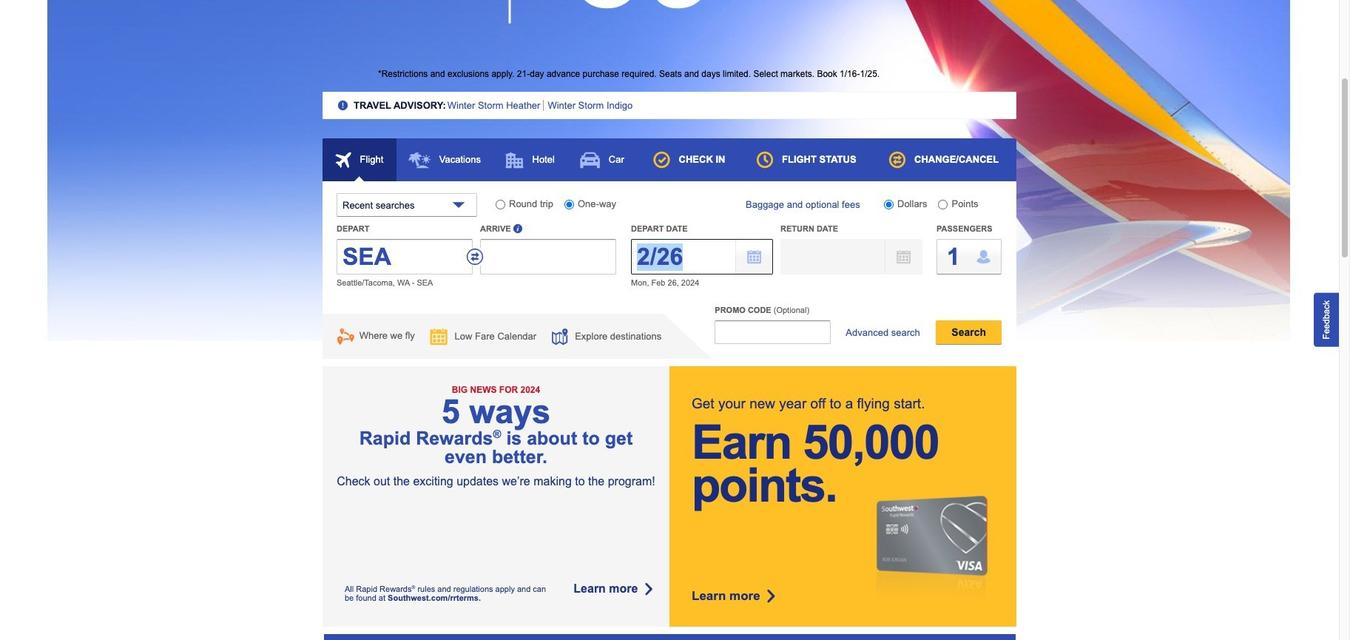 Task type: locate. For each thing, give the bounding box(es) containing it.
Passengers count. Opens flyout. text field
[[937, 239, 1002, 275]]

None radio
[[496, 200, 505, 209], [565, 200, 574, 209], [884, 200, 894, 209], [496, 200, 505, 209], [565, 200, 574, 209], [884, 200, 894, 209]]

None radio
[[939, 200, 948, 209]]

Depart Date in mm/dd/yyyy format, valid dates from Jan 16, 2024 to Oct 2, 2024. To use a date picker press the down arrow. text field
[[631, 239, 773, 275]]

Return date in mm/dd/yyyy format, valid dates from Jan 16, 2024 to Oct 2, 2024. To use a date picker press the down arrow. text field
[[781, 239, 923, 275]]

tab list
[[323, 138, 1017, 198]]

None text field
[[480, 239, 616, 275]]

None text field
[[337, 239, 473, 275], [715, 320, 831, 344], [337, 239, 473, 275], [715, 320, 831, 344]]



Task type: vqa. For each thing, say whether or not it's contained in the screenshot.
Return date in mm/dd/yyyy format, valid dates from Jan 12, 2024 to Oct 2, 2024. To use a date picker press the down arrow. text field
no



Task type: describe. For each thing, give the bounding box(es) containing it.
Recent searches text field
[[337, 193, 477, 217]]

wanna get away sale logo image
[[378, 0, 511, 24]]



